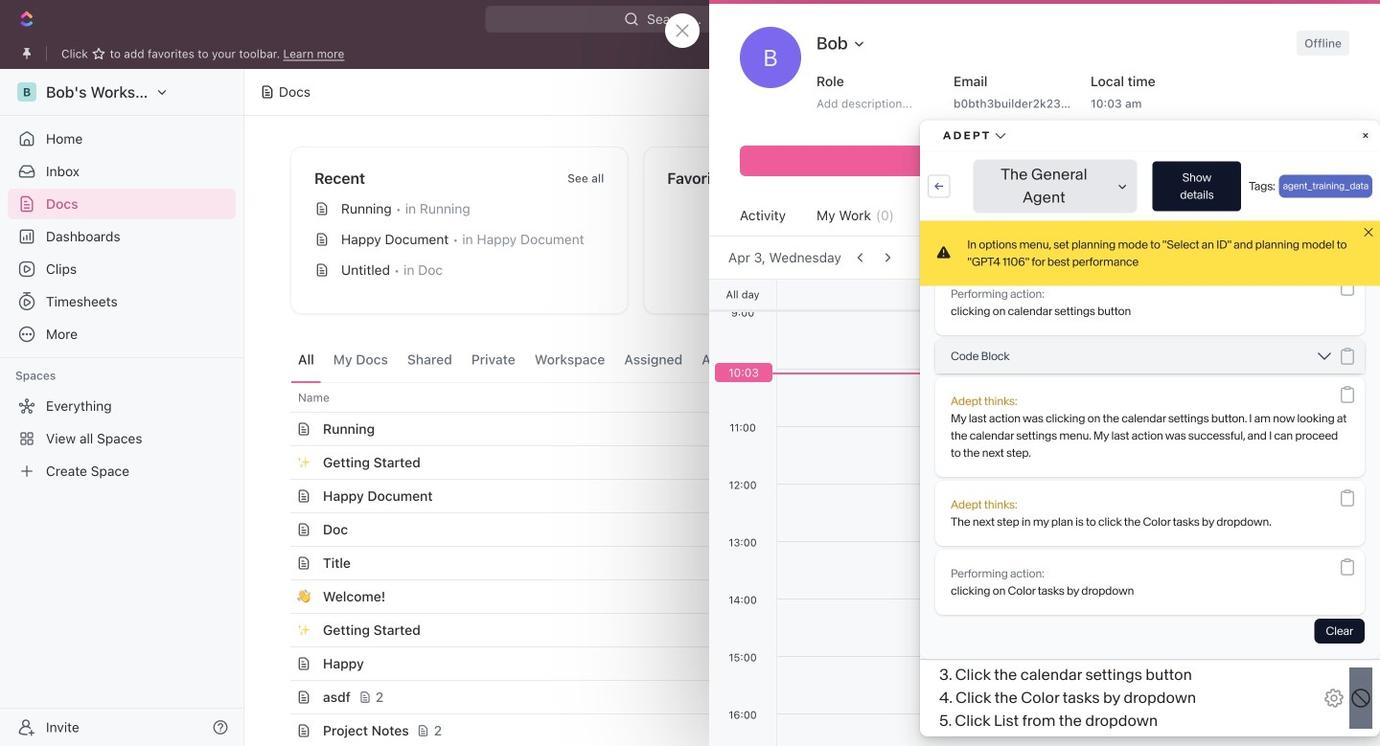 Task type: vqa. For each thing, say whether or not it's contained in the screenshot.
the You
no



Task type: locate. For each thing, give the bounding box(es) containing it.
11 row from the top
[[269, 714, 1334, 747]]

7 row from the top
[[269, 580, 1334, 614]]

5 row from the top
[[269, 513, 1334, 547]]

row
[[269, 382, 1334, 413], [269, 412, 1334, 447], [269, 446, 1334, 480], [269, 479, 1334, 514], [269, 513, 1334, 547], [269, 546, 1334, 581], [269, 580, 1334, 614], [269, 613, 1334, 648], [269, 647, 1334, 682], [269, 681, 1334, 715], [269, 714, 1334, 747]]

column header
[[269, 382, 290, 413], [1233, 388, 1252, 407]]

table
[[269, 382, 1334, 747]]

tab list
[[290, 337, 765, 382]]

tree
[[8, 391, 236, 487]]

no favorited docs image
[[774, 190, 851, 267]]

cell
[[269, 413, 290, 446], [269, 447, 290, 479], [1147, 447, 1301, 479], [1301, 447, 1334, 479], [269, 480, 290, 513], [1147, 480, 1301, 513], [1301, 480, 1334, 513], [269, 514, 290, 546], [269, 547, 290, 580], [1147, 547, 1301, 580], [1301, 547, 1334, 580], [269, 581, 290, 613], [269, 614, 290, 647], [994, 614, 1147, 647], [1147, 614, 1301, 647], [269, 648, 290, 681], [269, 682, 290, 714], [269, 715, 290, 747]]

1 horizontal spatial column header
[[1233, 388, 1252, 407]]

4 row from the top
[[269, 479, 1334, 514]]

column header inside row
[[1233, 388, 1252, 407]]



Task type: describe. For each thing, give the bounding box(es) containing it.
checked image
[[1332, 434, 1346, 448]]

0 horizontal spatial column header
[[269, 382, 290, 413]]

2 row from the top
[[269, 412, 1334, 447]]

8 row from the top
[[269, 613, 1334, 648]]

6 row from the top
[[269, 546, 1334, 581]]

9 row from the top
[[269, 647, 1334, 682]]

3 row from the top
[[269, 446, 1334, 480]]

10 row from the top
[[269, 681, 1334, 715]]

sidebar navigation
[[0, 69, 244, 747]]

1 row from the top
[[269, 382, 1334, 413]]

checked element
[[1332, 434, 1346, 448]]

tree inside sidebar "navigation"
[[8, 391, 236, 487]]



